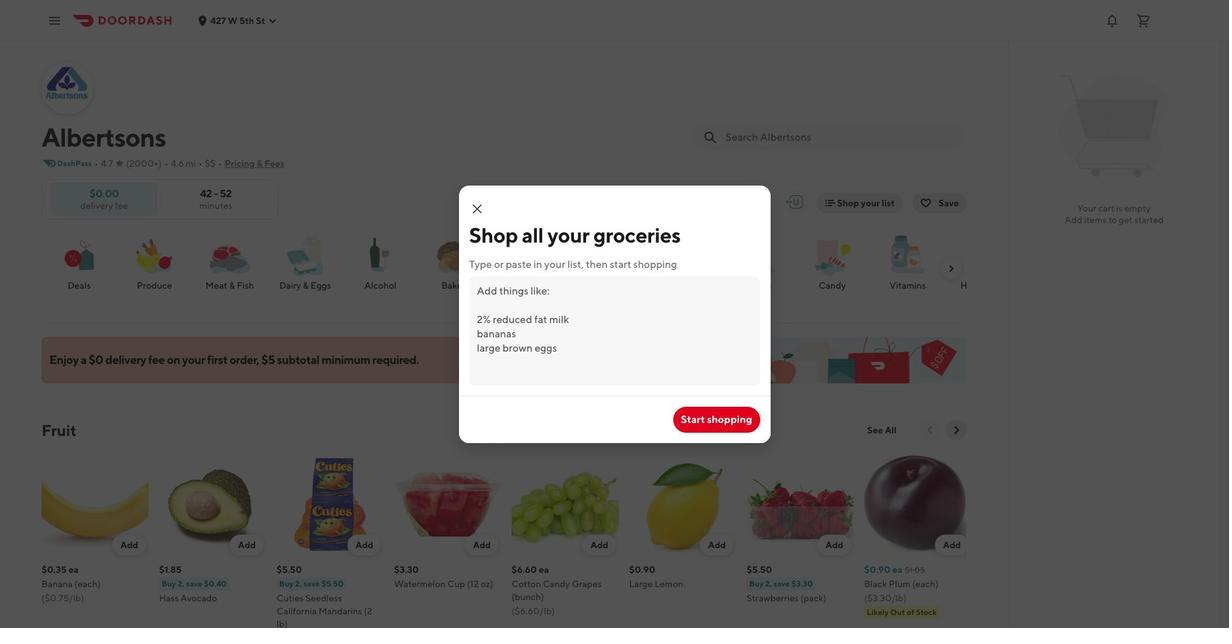 Task type: vqa. For each thing, say whether or not it's contained in the screenshot.
candy
yes



Task type: describe. For each thing, give the bounding box(es) containing it.
$0.40
[[204, 580, 227, 589]]

$$
[[205, 159, 216, 169]]

list,
[[568, 258, 584, 271]]

add inside your cart is empty add items to get started
[[1065, 215, 1083, 225]]

1 vertical spatial delivery
[[105, 353, 146, 367]]

black
[[865, 580, 888, 590]]

alcohol
[[365, 281, 397, 291]]

albertsons
[[42, 122, 166, 153]]

shop all your groceries dialog
[[459, 186, 771, 443]]

all
[[886, 426, 897, 436]]

Add your items text field
[[477, 284, 753, 378]]

$5.50 buy 2, save $5.50 cuties seedless california mandarins (2 lb)
[[277, 565, 372, 629]]

buy for hass
[[162, 580, 176, 589]]

fruit
[[42, 422, 77, 440]]

add for hass avocado
[[238, 541, 256, 551]]

close shop all your groceries image
[[469, 201, 485, 217]]

lb)
[[277, 620, 288, 629]]

shop for shop all your groceries
[[469, 223, 518, 247]]

delivery inside $0.00 delivery fee
[[80, 200, 113, 211]]

banana (each) image
[[42, 452, 149, 559]]

cotton
[[512, 580, 541, 590]]

mi
[[186, 159, 196, 169]]

1 horizontal spatial fee
[[148, 353, 165, 367]]

candy inside $6.60 ea cotton candy grapes (bunch) ($6.60/lb)
[[543, 580, 570, 590]]

your right in
[[545, 258, 566, 271]]

household link
[[951, 233, 1016, 292]]

snacks link
[[725, 233, 790, 292]]

a
[[81, 353, 87, 367]]

pantry
[[518, 281, 545, 291]]

($6.60/lb)
[[512, 607, 555, 617]]

enjoy a $0 delivery fee on your first order, $5 subtotal minimum required.
[[49, 353, 419, 367]]

notification bell image
[[1105, 13, 1121, 28]]

lemon
[[655, 580, 684, 590]]

then
[[586, 258, 608, 271]]

your
[[1078, 203, 1097, 214]]

items
[[1085, 215, 1107, 225]]

household
[[961, 281, 1006, 291]]

on
[[167, 353, 180, 367]]

groceries
[[594, 223, 681, 247]]

1 horizontal spatial &
[[257, 159, 263, 169]]

shop all your groceries
[[469, 223, 681, 247]]

vitamins
[[890, 281, 927, 291]]

household image
[[960, 233, 1007, 279]]

start shopping button
[[674, 407, 761, 433]]

save button
[[913, 193, 967, 214]]

hass avocado image
[[159, 452, 266, 559]]

plum
[[890, 580, 911, 590]]

427
[[211, 15, 226, 26]]

bakery image
[[433, 233, 480, 279]]

enjoy
[[49, 353, 79, 367]]

dairy & eggs link
[[273, 233, 338, 292]]

$0.90 ea $1.05 black plum (each) ($3.30/lb) likely out of stock
[[865, 565, 939, 618]]

(2
[[364, 607, 372, 617]]

albertsons image
[[43, 64, 92, 113]]

in
[[534, 258, 543, 271]]

type or paste in your list, then start shopping
[[469, 258, 678, 271]]

mandarins
[[319, 607, 362, 617]]

($3.30/lb)
[[865, 594, 907, 604]]

-
[[214, 187, 218, 200]]

ea inside $0.90 ea $1.05 black plum (each) ($3.30/lb) likely out of stock
[[893, 565, 903, 576]]

$3.30 watermelon cup (12 oz)
[[394, 565, 494, 590]]

2, for cuties
[[295, 580, 302, 589]]

shop your list button
[[817, 193, 903, 214]]

$1.05
[[906, 566, 926, 576]]

add for cuties seedless california mandarins (2 lb)
[[356, 541, 374, 551]]

pantry link
[[499, 233, 564, 292]]

42
[[200, 187, 212, 200]]

42 - 52 minutes
[[200, 187, 233, 211]]

meat
[[206, 281, 228, 291]]

banana
[[42, 580, 73, 590]]

buy for cuties
[[279, 580, 294, 589]]

buy for strawberries
[[750, 580, 764, 589]]

bakery link
[[424, 233, 489, 292]]

deals
[[68, 281, 91, 291]]

(each) inside $0.35 ea banana (each) ($0.75/lb)
[[75, 580, 101, 590]]

$3.30 inside $3.30 watermelon cup (12 oz)
[[394, 565, 419, 576]]

$6.60 ea cotton candy grapes (bunch) ($6.60/lb)
[[512, 565, 602, 617]]

frozen image
[[583, 233, 630, 279]]

next image
[[947, 264, 957, 274]]

produce
[[137, 281, 172, 291]]

start
[[681, 414, 705, 426]]

52
[[220, 187, 232, 200]]

$0
[[89, 353, 103, 367]]

candy link
[[800, 233, 865, 292]]

$1.85
[[159, 565, 182, 576]]

large lemon image
[[630, 452, 737, 559]]

avocado
[[181, 594, 217, 604]]

pricing & fees button
[[225, 153, 285, 174]]

2, for strawberries
[[766, 580, 772, 589]]

save for (pack)
[[774, 580, 791, 589]]

deals link
[[47, 233, 112, 292]]

fish
[[237, 281, 254, 291]]

cuties seedless california mandarins (2 lb) image
[[277, 452, 384, 559]]

cotton candy grapes (bunch) image
[[512, 452, 619, 559]]

save
[[939, 198, 960, 209]]

(2000+)
[[126, 159, 162, 169]]

$0.35 ea banana (each) ($0.75/lb)
[[42, 565, 101, 604]]



Task type: locate. For each thing, give the bounding box(es) containing it.
pantry image
[[508, 233, 555, 279]]

previous button of carousel image
[[925, 424, 938, 437]]

save up avocado
[[186, 580, 203, 589]]

delivery right "$0"
[[105, 353, 146, 367]]

cart
[[1099, 203, 1115, 214]]

1 horizontal spatial candy
[[819, 281, 847, 291]]

add for strawberries (pack)
[[826, 541, 844, 551]]

$5.50 for cuties
[[277, 565, 302, 576]]

likely
[[867, 608, 889, 618]]

is
[[1117, 203, 1123, 214]]

your right on
[[182, 353, 205, 367]]

ea up the plum
[[893, 565, 903, 576]]

meat & fish link
[[198, 233, 263, 292]]

shopping down groceries
[[634, 258, 678, 271]]

0 vertical spatial shopping
[[634, 258, 678, 271]]

save inside $5.50 buy 2, save $3.30 strawberries (pack)
[[774, 580, 791, 589]]

drinks image
[[659, 233, 706, 279]]

shop for shop your list
[[838, 198, 860, 209]]

meat & fish image
[[207, 233, 253, 279]]

save for avocado
[[186, 580, 203, 589]]

paste
[[506, 258, 532, 271]]

1 horizontal spatial (each)
[[913, 580, 939, 590]]

shop inside "button"
[[838, 198, 860, 209]]

candy right cotton
[[543, 580, 570, 590]]

1 horizontal spatial ea
[[539, 565, 549, 576]]

produce image
[[131, 233, 178, 279]]

logo image
[[786, 192, 807, 212]]

$0.90 inside $0.90 ea $1.05 black plum (each) ($3.30/lb) likely out of stock
[[865, 565, 891, 576]]

0 horizontal spatial $3.30
[[394, 565, 419, 576]]

1 save from the left
[[186, 580, 203, 589]]

candy down candy image
[[819, 281, 847, 291]]

4 • from the left
[[218, 159, 222, 169]]

& left eggs at top
[[303, 281, 309, 291]]

$5.50 up strawberries on the bottom
[[747, 565, 773, 576]]

2,
[[178, 580, 184, 589], [295, 580, 302, 589], [766, 580, 772, 589]]

& for dairy & eggs
[[303, 281, 309, 291]]

open menu image
[[47, 13, 62, 28]]

1 vertical spatial $3.30
[[792, 580, 814, 589]]

(12
[[467, 580, 479, 590]]

2 save from the left
[[304, 580, 320, 589]]

minutes
[[200, 200, 233, 211]]

seedless
[[306, 594, 342, 604]]

2, inside $5.50 buy 2, save $3.30 strawberries (pack)
[[766, 580, 772, 589]]

your cart is empty add items to get started
[[1065, 203, 1165, 225]]

ea right $6.60
[[539, 565, 549, 576]]

1 horizontal spatial $5.50
[[322, 580, 344, 589]]

1 vertical spatial candy
[[543, 580, 570, 590]]

dairy & eggs image
[[282, 233, 329, 279]]

add button
[[113, 535, 146, 556], [113, 535, 146, 556], [230, 535, 264, 556], [230, 535, 264, 556], [348, 535, 381, 556], [348, 535, 381, 556], [465, 535, 499, 556], [465, 535, 499, 556], [583, 535, 617, 556], [583, 535, 617, 556], [701, 535, 734, 556], [701, 535, 734, 556], [818, 535, 852, 556], [818, 535, 852, 556], [936, 535, 969, 556], [936, 535, 969, 556]]

$3.30 inside $5.50 buy 2, save $3.30 strawberries (pack)
[[792, 580, 814, 589]]

1 vertical spatial shop
[[469, 223, 518, 247]]

1 horizontal spatial save
[[304, 580, 320, 589]]

eggs
[[311, 281, 331, 291]]

delivery down $0.00
[[80, 200, 113, 211]]

0 horizontal spatial fee
[[115, 200, 128, 211]]

ea for $6.60 ea
[[539, 565, 549, 576]]

$5.50 up seedless
[[322, 580, 344, 589]]

add for ($3.30/lb)
[[944, 541, 962, 551]]

1 horizontal spatial buy
[[279, 580, 294, 589]]

dairy & eggs
[[280, 281, 331, 291]]

save inside $5.50 buy 2, save $5.50 cuties seedless california mandarins (2 lb)
[[304, 580, 320, 589]]

fee down $0.00
[[115, 200, 128, 211]]

0 vertical spatial $3.30
[[394, 565, 419, 576]]

$0.35
[[42, 565, 67, 576]]

2 • from the left
[[164, 159, 168, 169]]

your left list
[[862, 198, 881, 209]]

0 items, open order cart image
[[1136, 13, 1152, 28]]

0 horizontal spatial &
[[229, 281, 235, 291]]

0 horizontal spatial save
[[186, 580, 203, 589]]

2 horizontal spatial 2,
[[766, 580, 772, 589]]

1 ea from the left
[[69, 565, 79, 576]]

1 (each) from the left
[[75, 580, 101, 590]]

& inside meat & fish link
[[229, 281, 235, 291]]

st
[[256, 15, 265, 26]]

1 • from the left
[[95, 159, 98, 169]]

vitamins image
[[885, 233, 932, 279]]

ea for $0.35 ea
[[69, 565, 79, 576]]

vitamins link
[[876, 233, 941, 292]]

start shopping
[[681, 414, 753, 426]]

3 ea from the left
[[893, 565, 903, 576]]

$0.00
[[90, 187, 119, 200]]

$5.50 up cuties
[[277, 565, 302, 576]]

produce link
[[122, 233, 187, 292]]

$5.50 buy 2, save $3.30 strawberries (pack)
[[747, 565, 827, 604]]

fruit link
[[42, 420, 77, 441]]

3 save from the left
[[774, 580, 791, 589]]

2 buy from the left
[[279, 580, 294, 589]]

2, inside $1.85 buy 2, save $0.40 hass avocado
[[178, 580, 184, 589]]

see
[[868, 426, 884, 436]]

deals image
[[56, 233, 103, 279]]

buy inside $5.50 buy 2, save $5.50 cuties seedless california mandarins (2 lb)
[[279, 580, 294, 589]]

buy up strawberries on the bottom
[[750, 580, 764, 589]]

w
[[228, 15, 238, 26]]

next button of carousel image
[[951, 424, 964, 437]]

(bunch)
[[512, 593, 544, 603]]

ea inside $6.60 ea cotton candy grapes (bunch) ($6.60/lb)
[[539, 565, 549, 576]]

of
[[907, 608, 915, 618]]

1 vertical spatial shopping
[[708, 414, 753, 426]]

2 horizontal spatial buy
[[750, 580, 764, 589]]

0 horizontal spatial $0.90
[[630, 565, 656, 576]]

2, down "$1.85"
[[178, 580, 184, 589]]

& inside "dairy & eggs" link
[[303, 281, 309, 291]]

3 2, from the left
[[766, 580, 772, 589]]

shopping right start at the bottom right
[[708, 414, 753, 426]]

2, up strawberries on the bottom
[[766, 580, 772, 589]]

empty retail cart image
[[1054, 65, 1176, 187]]

$6.60
[[512, 565, 537, 576]]

1 horizontal spatial $3.30
[[792, 580, 814, 589]]

shop up or
[[469, 223, 518, 247]]

buy down "$1.85"
[[162, 580, 176, 589]]

$0.90 up "black"
[[865, 565, 891, 576]]

see all
[[868, 426, 897, 436]]

subtotal
[[277, 353, 320, 367]]

out
[[891, 608, 906, 618]]

fee inside $0.00 delivery fee
[[115, 200, 128, 211]]

2 horizontal spatial ea
[[893, 565, 903, 576]]

strawberries (pack) image
[[747, 452, 854, 559]]

3 • from the left
[[199, 159, 202, 169]]

shopping
[[634, 258, 678, 271], [708, 414, 753, 426]]

• right 'mi'
[[199, 159, 202, 169]]

1 horizontal spatial $0.90
[[865, 565, 891, 576]]

0 vertical spatial fee
[[115, 200, 128, 211]]

0 horizontal spatial 2,
[[178, 580, 184, 589]]

save up seedless
[[304, 580, 320, 589]]

0 horizontal spatial candy
[[543, 580, 570, 590]]

1 vertical spatial fee
[[148, 353, 165, 367]]

bakery
[[442, 281, 471, 291]]

4.7
[[101, 159, 113, 169]]

add for ($0.75/lb)
[[120, 541, 138, 551]]

list
[[882, 198, 895, 209]]

candy image
[[810, 233, 856, 279]]

$5.50 inside $5.50 buy 2, save $3.30 strawberries (pack)
[[747, 565, 773, 576]]

shop left list
[[838, 198, 860, 209]]

$0.90 up large
[[630, 565, 656, 576]]

shopping inside button
[[708, 414, 753, 426]]

save up strawberries on the bottom
[[774, 580, 791, 589]]

minimum
[[322, 353, 371, 367]]

$0.90 large lemon
[[630, 565, 684, 590]]

large
[[630, 580, 653, 590]]

(each) up ($0.75/lb)
[[75, 580, 101, 590]]

black plum (each) image
[[865, 452, 972, 559]]

oz)
[[481, 580, 494, 590]]

2 horizontal spatial &
[[303, 281, 309, 291]]

pricing
[[225, 159, 255, 169]]

alcohol image
[[357, 233, 404, 279]]

1 buy from the left
[[162, 580, 176, 589]]

• 4.6 mi • $$ • pricing & fees
[[164, 159, 285, 169]]

required.
[[373, 353, 419, 367]]

hass
[[159, 594, 179, 604]]

california
[[277, 607, 317, 617]]

or
[[494, 258, 504, 271]]

your inside "button"
[[862, 198, 881, 209]]

5th
[[240, 15, 254, 26]]

3 buy from the left
[[750, 580, 764, 589]]

cup
[[448, 580, 466, 590]]

save inside $1.85 buy 2, save $0.40 hass avocado
[[186, 580, 203, 589]]

snacks image
[[734, 233, 781, 279]]

2 horizontal spatial $5.50
[[747, 565, 773, 576]]

$5.50 for strawberries
[[747, 565, 773, 576]]

• right $$
[[218, 159, 222, 169]]

0 horizontal spatial shop
[[469, 223, 518, 247]]

0 horizontal spatial buy
[[162, 580, 176, 589]]

buy inside $5.50 buy 2, save $3.30 strawberries (pack)
[[750, 580, 764, 589]]

2 ea from the left
[[539, 565, 549, 576]]

427 w 5th st
[[211, 15, 265, 26]]

2 2, from the left
[[295, 580, 302, 589]]

(each) inside $0.90 ea $1.05 black plum (each) ($3.30/lb) likely out of stock
[[913, 580, 939, 590]]

(pack)
[[801, 594, 827, 604]]

& for meat & fish
[[229, 281, 235, 291]]

• left 4.7
[[95, 159, 98, 169]]

0 horizontal spatial shopping
[[634, 258, 678, 271]]

2, up cuties
[[295, 580, 302, 589]]

1 $0.90 from the left
[[630, 565, 656, 576]]

2 (each) from the left
[[913, 580, 939, 590]]

0 horizontal spatial ea
[[69, 565, 79, 576]]

0 vertical spatial candy
[[819, 281, 847, 291]]

$5
[[261, 353, 275, 367]]

meat & fish
[[206, 281, 254, 291]]

ea right $0.35
[[69, 565, 79, 576]]

2, inside $5.50 buy 2, save $5.50 cuties seedless california mandarins (2 lb)
[[295, 580, 302, 589]]

($0.75/lb)
[[42, 594, 84, 604]]

type
[[469, 258, 492, 271]]

cuties
[[277, 594, 304, 604]]

alcohol link
[[348, 233, 413, 292]]

fee left on
[[148, 353, 165, 367]]

$0.90 inside $0.90 large lemon
[[630, 565, 656, 576]]

your up the 'type or paste in your list, then start shopping'
[[548, 223, 590, 247]]

0 horizontal spatial (each)
[[75, 580, 101, 590]]

4.6
[[171, 159, 184, 169]]

2 horizontal spatial save
[[774, 580, 791, 589]]

0 vertical spatial shop
[[838, 198, 860, 209]]

watermelon cup (12 oz) image
[[394, 452, 502, 559]]

ea inside $0.35 ea banana (each) ($0.75/lb)
[[69, 565, 79, 576]]

1 horizontal spatial shopping
[[708, 414, 753, 426]]

dairy
[[280, 281, 301, 291]]

& left fish
[[229, 281, 235, 291]]

get
[[1120, 215, 1133, 225]]

$3.30 up (pack)
[[792, 580, 814, 589]]

0 vertical spatial delivery
[[80, 200, 113, 211]]

0 horizontal spatial $5.50
[[277, 565, 302, 576]]

$0.90 for $0.90 large lemon
[[630, 565, 656, 576]]

$1.85 buy 2, save $0.40 hass avocado
[[159, 565, 227, 604]]

1 horizontal spatial 2,
[[295, 580, 302, 589]]

$3.30 up 'watermelon'
[[394, 565, 419, 576]]

watermelon
[[394, 580, 446, 590]]

order,
[[230, 353, 259, 367]]

snacks
[[743, 281, 772, 291]]

• left 4.6 at the left
[[164, 159, 168, 169]]

$0.90
[[630, 565, 656, 576], [865, 565, 891, 576]]

buy inside $1.85 buy 2, save $0.40 hass avocado
[[162, 580, 176, 589]]

shop inside dialog
[[469, 223, 518, 247]]

1 horizontal spatial shop
[[838, 198, 860, 209]]

$5.50
[[277, 565, 302, 576], [747, 565, 773, 576], [322, 580, 344, 589]]

add for ($6.60/lb)
[[591, 541, 609, 551]]

all
[[522, 223, 544, 247]]

first
[[207, 353, 228, 367]]

2 $0.90 from the left
[[865, 565, 891, 576]]

& left "fees"
[[257, 159, 263, 169]]

$0.90 for $0.90 ea $1.05 black plum (each) ($3.30/lb) likely out of stock
[[865, 565, 891, 576]]

(each) down $1.05
[[913, 580, 939, 590]]

buy
[[162, 580, 176, 589], [279, 580, 294, 589], [750, 580, 764, 589]]

save for seedless
[[304, 580, 320, 589]]

$0.00 delivery fee
[[80, 187, 128, 211]]

Search Albertsons search field
[[726, 131, 954, 145]]

2, for hass
[[178, 580, 184, 589]]

buy up cuties
[[279, 580, 294, 589]]

1 2, from the left
[[178, 580, 184, 589]]



